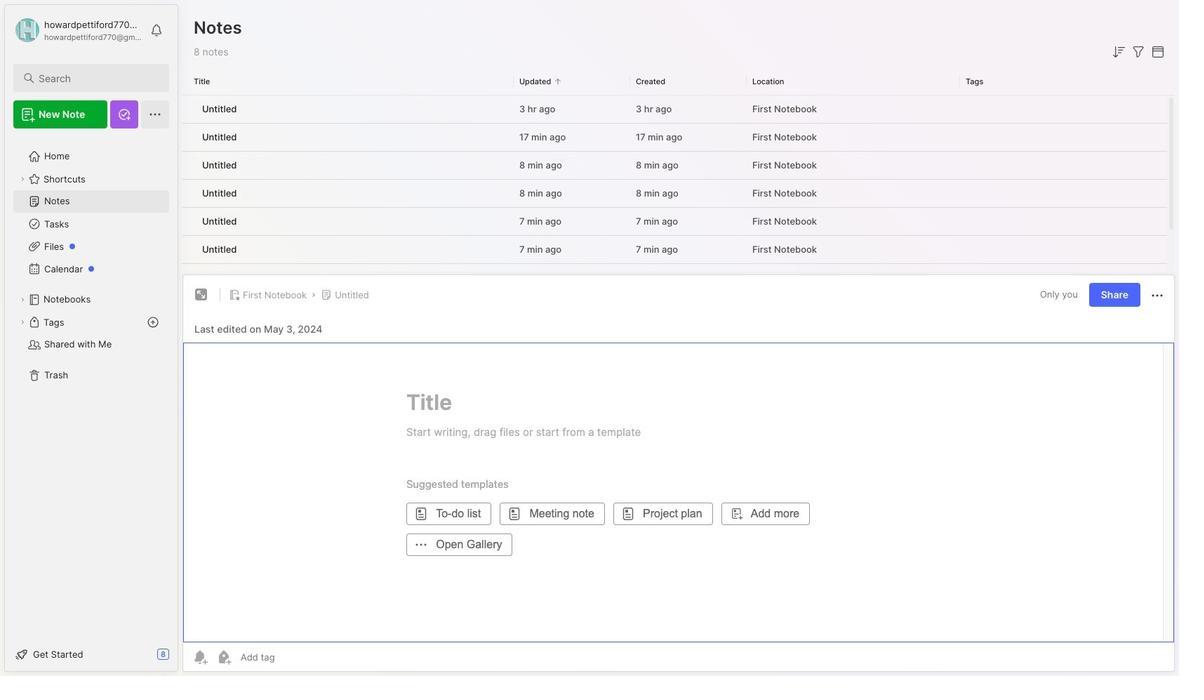 Task type: vqa. For each thing, say whether or not it's contained in the screenshot.
sort options field
yes



Task type: locate. For each thing, give the bounding box(es) containing it.
expand tags image
[[18, 318, 27, 326]]

6 cell from the top
[[183, 236, 194, 263]]

Search text field
[[39, 72, 157, 85]]

tree
[[5, 137, 178, 639]]

expand notebooks image
[[18, 296, 27, 304]]

Sort options field
[[1111, 44, 1128, 60]]

note window element
[[183, 275, 1175, 675]]

None search field
[[39, 70, 157, 86]]

Add filters field
[[1130, 44, 1147, 60]]

Add tag field
[[239, 651, 345, 664]]

cell
[[183, 95, 194, 123], [183, 124, 194, 151], [183, 152, 194, 179], [183, 180, 194, 207], [183, 208, 194, 235], [183, 236, 194, 263], [183, 264, 194, 291]]

expand note image
[[193, 287, 210, 303]]

add a reminder image
[[192, 649, 209, 666]]

Help and Learning task checklist field
[[5, 643, 178, 666]]

none search field inside "main" element
[[39, 70, 157, 86]]

main element
[[0, 0, 183, 676]]

row group
[[183, 95, 1168, 320]]

Account field
[[13, 16, 143, 44]]

7 cell from the top
[[183, 264, 194, 291]]



Task type: describe. For each thing, give the bounding box(es) containing it.
3 cell from the top
[[183, 152, 194, 179]]

4 cell from the top
[[183, 180, 194, 207]]

add tag image
[[216, 649, 232, 666]]

1 cell from the top
[[183, 95, 194, 123]]

click to collapse image
[[177, 650, 188, 667]]

tree inside "main" element
[[5, 137, 178, 639]]

2 cell from the top
[[183, 124, 194, 151]]

View options field
[[1147, 44, 1167, 60]]

add filters image
[[1130, 44, 1147, 60]]

5 cell from the top
[[183, 208, 194, 235]]

Note Editor text field
[[183, 343, 1175, 642]]



